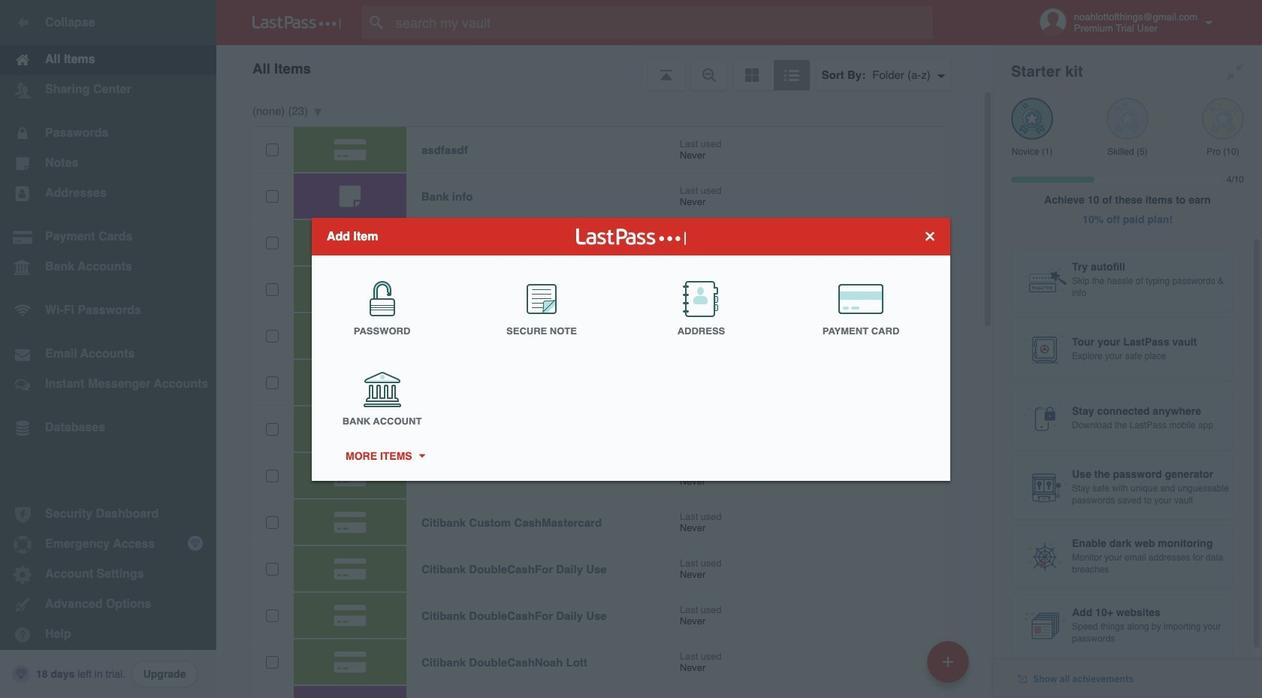 Task type: locate. For each thing, give the bounding box(es) containing it.
new item image
[[943, 657, 954, 667]]

lastpass image
[[253, 16, 341, 29]]

caret right image
[[417, 454, 427, 458]]

Search search field
[[362, 6, 963, 39]]

search my vault text field
[[362, 6, 963, 39]]

dialog
[[312, 218, 951, 481]]



Task type: describe. For each thing, give the bounding box(es) containing it.
new item navigation
[[922, 637, 979, 698]]

main navigation navigation
[[0, 0, 216, 698]]

vault options navigation
[[216, 45, 994, 90]]



Task type: vqa. For each thing, say whether or not it's contained in the screenshot.
New item element
no



